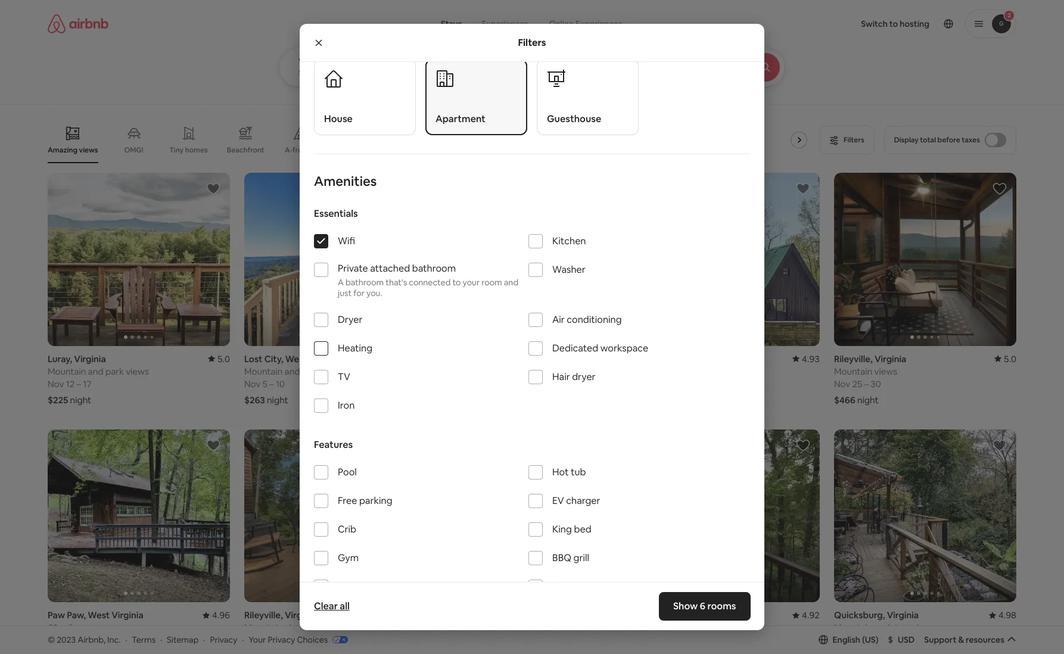 Task type: vqa. For each thing, say whether or not it's contained in the screenshot.


Task type: locate. For each thing, give the bounding box(es) containing it.
nov up $225
[[48, 378, 64, 390]]

virginia inside quicksburg, virginia mountain and river views jan 21 – 26
[[887, 610, 919, 621]]

virginia inside paw paw, west virginia 60 miles away jan 1 – 6
[[112, 610, 143, 621]]

1 horizontal spatial 5
[[693, 635, 698, 646]]

features
[[314, 439, 353, 451]]

wifi
[[338, 235, 355, 247]]

12
[[66, 378, 75, 390], [459, 635, 468, 646]]

0 vertical spatial west
[[285, 353, 307, 365]]

0 vertical spatial rileyville,
[[834, 353, 873, 365]]

4.96 out of 5 average rating image
[[596, 353, 623, 365], [203, 610, 230, 621]]

design
[[737, 145, 760, 155]]

5.0 out of 5 average rating image for luray, virginia mountain and park views nov 12 – 17 $225 night
[[208, 353, 230, 365]]

6 inside filters dialog
[[700, 600, 705, 613]]

pool
[[338, 466, 357, 479]]

6 right the 2023
[[76, 635, 82, 646]]

show inside filters dialog
[[673, 600, 698, 613]]

mountain inside rileyville, virginia mountain views nov 26 – dec 1
[[244, 623, 283, 634]]

2 5.0 out of 5 average rating image from the left
[[995, 353, 1017, 365]]

– inside lost city, west virginia mountain and valley views nov 5 – 10 $263 night
[[269, 378, 274, 390]]

west up "valley"
[[285, 353, 307, 365]]

paw,
[[67, 610, 86, 621]]

0 horizontal spatial experiences
[[482, 18, 529, 29]]

0 horizontal spatial 12
[[66, 378, 75, 390]]

1 vertical spatial 30
[[656, 635, 666, 646]]

night down 10
[[267, 394, 288, 406]]

0 horizontal spatial dec
[[281, 635, 298, 646]]

where
[[299, 57, 321, 66]]

nov left 25 at the right of page
[[834, 378, 851, 390]]

online experiences
[[549, 18, 623, 29]]

1 vertical spatial rileyville,
[[244, 610, 283, 621]]

show left map
[[505, 582, 526, 593]]

cabins
[[341, 145, 364, 155]]

1 horizontal spatial bathroom
[[412, 262, 456, 275]]

1 horizontal spatial 1
[[300, 635, 304, 646]]

1 horizontal spatial show
[[673, 600, 698, 613]]

show map
[[505, 582, 546, 593]]

experiences up filters
[[482, 18, 529, 29]]

12 inside luray, virginia mountain and park views nov 12 – 17 $225 night
[[66, 378, 75, 390]]

night right $225
[[70, 394, 91, 406]]

1 vertical spatial 6
[[76, 635, 82, 646]]

bathroom down private
[[346, 277, 384, 288]]

night inside luray, virginia mountain and park views nov 12 – 17 $225 night
[[70, 394, 91, 406]]

1 horizontal spatial west
[[285, 353, 307, 365]]

airbnb,
[[78, 635, 105, 645]]

guesthouse
[[547, 113, 602, 125]]

5.0
[[217, 353, 230, 365], [1004, 353, 1017, 365]]

night down 25 at the right of page
[[858, 394, 879, 406]]

· left your
[[242, 635, 244, 645]]

to
[[453, 277, 461, 288]]

0 horizontal spatial 26
[[263, 635, 273, 646]]

gym
[[338, 552, 359, 565]]

1 5.0 from the left
[[217, 353, 230, 365]]

add to wishlist: rileyville, virginia image
[[993, 182, 1007, 196]]

1 night from the left
[[70, 394, 91, 406]]

grill
[[574, 552, 589, 565]]

1 horizontal spatial privacy
[[268, 635, 295, 645]]

nov inside rileyville, virginia mountain views nov 26 – dec 1
[[244, 635, 261, 646]]

that's
[[386, 277, 407, 288]]

5 inside lost city, west virginia mountain and valley views nov 5 – 10 $263 night
[[263, 378, 268, 390]]

virginia inside luray, virginia mountain and park views nov 12 – 17 $225 night
[[74, 353, 106, 365]]

filters dialog
[[300, 10, 765, 654]]

1 horizontal spatial 5.0 out of 5 average rating image
[[995, 353, 1017, 365]]

1 dec from the left
[[281, 635, 298, 646]]

resources
[[966, 635, 1005, 645]]

stays
[[441, 18, 462, 29]]

show inside button
[[505, 582, 526, 593]]

0 vertical spatial 12
[[66, 378, 75, 390]]

0 horizontal spatial 17
[[83, 378, 92, 390]]

60
[[48, 623, 58, 634]]

4.92 out of 5 average rating image
[[793, 610, 820, 621]]

0 vertical spatial 5
[[263, 378, 268, 390]]

1 privacy from the left
[[210, 635, 237, 645]]

show
[[505, 582, 526, 593], [673, 600, 698, 613]]

0 horizontal spatial 5
[[263, 378, 268, 390]]

rileyville, up 25 at the right of page
[[834, 353, 873, 365]]

and left park in the left of the page
[[88, 366, 103, 377]]

a-frames
[[285, 145, 316, 155]]

rileyville, for 26
[[244, 610, 283, 621]]

amenities
[[314, 173, 377, 190]]

breakfast
[[338, 581, 380, 593]]

1 horizontal spatial 4.96 out of 5 average rating image
[[596, 353, 623, 365]]

away
[[83, 623, 105, 634]]

0 horizontal spatial 5.0
[[217, 353, 230, 365]]

1 26 from the left
[[263, 635, 273, 646]]

clear all button
[[308, 595, 356, 619]]

national
[[554, 145, 582, 155]]

12 inside lake views nov 12 – 17
[[459, 635, 468, 646]]

– inside paw paw, west virginia 60 miles away jan 1 – 6
[[70, 635, 74, 646]]

nov down river in the right bottom of the page
[[638, 635, 654, 646]]

1 5.0 out of 5 average rating image from the left
[[208, 353, 230, 365]]

1 experiences from the left
[[482, 18, 529, 29]]

add to wishlist: haymarket, virginia image
[[796, 182, 811, 196]]

paw
[[48, 610, 65, 621]]

1 vertical spatial 4.96 out of 5 average rating image
[[203, 610, 230, 621]]

night inside lost city, west virginia mountain and valley views nov 5 – 10 $263 night
[[267, 394, 288, 406]]

2 night from the left
[[267, 394, 288, 406]]

jan
[[48, 635, 62, 646], [834, 635, 849, 646]]

2 horizontal spatial night
[[858, 394, 879, 406]]

ev
[[553, 495, 564, 507]]

add to wishlist: luray, virginia image
[[206, 182, 221, 196]]

5 down show 6 rooms link
[[693, 635, 698, 646]]

guesthouse button
[[537, 59, 639, 135]]

2 1 from the left
[[300, 635, 304, 646]]

add to wishlist: paw paw, west virginia image
[[206, 439, 221, 453]]

night inside rileyville, virginia mountain views nov 25 – 30 $466 night
[[858, 394, 879, 406]]

west for away
[[88, 610, 110, 621]]

rileyville, virginia mountain views nov 26 – dec 1
[[244, 610, 317, 646]]

virginia inside rileyville, virginia mountain views nov 26 – dec 1
[[285, 610, 317, 621]]

· right terms link
[[160, 635, 162, 645]]

fireplace
[[583, 581, 622, 593]]

© 2023 airbnb, inc. ·
[[48, 635, 127, 645]]

1 horizontal spatial jan
[[834, 635, 849, 646]]

mountain down lost
[[244, 366, 283, 377]]

dedicated
[[553, 342, 599, 355]]

and inside lost city, west virginia mountain and valley views nov 5 – 10 $263 night
[[285, 366, 300, 377]]

17
[[83, 378, 92, 390], [476, 635, 485, 646]]

30 down river in the right bottom of the page
[[656, 635, 666, 646]]

nov right privacy link
[[244, 635, 261, 646]]

nov up $263
[[244, 378, 261, 390]]

dec inside rileyville, virginia mountain views nov 26 – dec 1
[[281, 635, 298, 646]]

12 down lake
[[459, 635, 468, 646]]

0 horizontal spatial 6
[[76, 635, 82, 646]]

and inside quicksburg, virginia mountain and river views jan 21 – 26
[[875, 623, 890, 634]]

10
[[276, 378, 285, 390]]

30 right 25 at the right of page
[[871, 378, 881, 390]]

5.0 for rileyville, virginia mountain views nov 25 – 30 $466 night
[[1004, 353, 1017, 365]]

free
[[338, 495, 357, 507]]

virginia inside waterford, virginia river views nov 30 – dec 5
[[686, 610, 718, 621]]

private attached bathroom a bathroom that's connected to your room and just for you.
[[338, 262, 519, 299]]

before
[[938, 135, 961, 145]]

views inside waterford, virginia river views nov 30 – dec 5
[[660, 623, 683, 634]]

– inside luray, virginia mountain and park views nov 12 – 17 $225 night
[[77, 378, 81, 390]]

virginia for rileyville, virginia mountain views nov 26 – dec 1
[[285, 610, 317, 621]]

online
[[549, 18, 574, 29]]

0 vertical spatial 17
[[83, 378, 92, 390]]

0 vertical spatial 30
[[871, 378, 881, 390]]

4.98
[[999, 610, 1017, 621]]

1 horizontal spatial 6
[[700, 600, 705, 613]]

bathroom
[[412, 262, 456, 275], [346, 277, 384, 288]]

$
[[888, 635, 893, 645]]

mountain for rileyville, virginia mountain views nov 25 – 30 $466 night
[[834, 366, 873, 377]]

1 · from the left
[[125, 635, 127, 645]]

your privacy choices link
[[249, 635, 348, 646]]

privacy left your
[[210, 635, 237, 645]]

1 horizontal spatial 5.0
[[1004, 353, 1017, 365]]

show for show map
[[505, 582, 526, 593]]

group
[[48, 117, 818, 163], [48, 173, 230, 346], [244, 173, 427, 346], [441, 173, 623, 346], [638, 173, 820, 346], [834, 173, 1017, 346], [48, 430, 230, 603], [244, 430, 427, 603], [441, 430, 623, 603], [638, 430, 820, 603], [834, 430, 1017, 603]]

1 vertical spatial 12
[[459, 635, 468, 646]]

river
[[638, 623, 658, 634]]

support
[[925, 635, 957, 645]]

rileyville, virginia mountain views nov 25 – 30 $466 night
[[834, 353, 907, 406]]

views inside rileyville, virginia mountain views nov 26 – dec 1
[[285, 623, 308, 634]]

1 horizontal spatial rileyville,
[[834, 353, 873, 365]]

4.96 up privacy link
[[212, 610, 230, 621]]

0 horizontal spatial show
[[505, 582, 526, 593]]

city,
[[264, 353, 283, 365]]

add to wishlist: quicksburg, virginia image
[[993, 439, 1007, 453]]

1 horizontal spatial 4.96
[[605, 353, 623, 365]]

4.92
[[802, 610, 820, 621]]

english
[[833, 635, 861, 645]]

privacy inside "your privacy choices" link
[[268, 635, 295, 645]]

king
[[553, 523, 572, 536]]

1 horizontal spatial night
[[267, 394, 288, 406]]

experiences inside button
[[482, 18, 529, 29]]

0 horizontal spatial 1
[[64, 635, 68, 646]]

0 horizontal spatial 4.96
[[212, 610, 230, 621]]

1 horizontal spatial dec
[[675, 635, 691, 646]]

dec right your
[[281, 635, 298, 646]]

3 · from the left
[[203, 635, 205, 645]]

mountain up 25 at the right of page
[[834, 366, 873, 377]]

4.96
[[605, 353, 623, 365], [212, 610, 230, 621]]

26 inside quicksburg, virginia mountain and river views jan 21 – 26
[[868, 635, 878, 646]]

26 right privacy link
[[263, 635, 273, 646]]

0 vertical spatial 6
[[700, 600, 705, 613]]

jan left 21
[[834, 635, 849, 646]]

0 vertical spatial 4.96 out of 5 average rating image
[[596, 353, 623, 365]]

mountain inside quicksburg, virginia mountain and river views jan 21 – 26
[[834, 623, 873, 634]]

add to wishlist: waterford, virginia image
[[796, 439, 811, 453]]

hot tub
[[553, 466, 586, 479]]

mountain up "english (us)"
[[834, 623, 873, 634]]

0 horizontal spatial jan
[[48, 635, 62, 646]]

for
[[354, 288, 365, 299]]

what can we help you find? tab list
[[431, 12, 539, 36]]

None search field
[[279, 0, 818, 87]]

dec down waterford,
[[675, 635, 691, 646]]

heating
[[338, 342, 373, 355]]

1 jan from the left
[[48, 635, 62, 646]]

west inside lost city, west virginia mountain and valley views nov 5 – 10 $263 night
[[285, 353, 307, 365]]

0 horizontal spatial 4.96 out of 5 average rating image
[[203, 610, 230, 621]]

1 vertical spatial west
[[88, 610, 110, 621]]

privacy link
[[210, 635, 237, 645]]

1 vertical spatial 4.96
[[212, 610, 230, 621]]

1 horizontal spatial 30
[[871, 378, 881, 390]]

jan down 60
[[48, 635, 62, 646]]

1 inside rileyville, virginia mountain views nov 26 – dec 1
[[300, 635, 304, 646]]

1 1 from the left
[[64, 635, 68, 646]]

nov inside lost city, west virginia mountain and valley views nov 5 – 10 $263 night
[[244, 378, 261, 390]]

26 inside rileyville, virginia mountain views nov 26 – dec 1
[[263, 635, 273, 646]]

1
[[64, 635, 68, 646], [300, 635, 304, 646]]

and right "room"
[[504, 277, 519, 288]]

4.96 right dedicated
[[605, 353, 623, 365]]

· right inc.
[[125, 635, 127, 645]]

nov down lake
[[441, 635, 457, 646]]

and up the $ on the right of page
[[875, 623, 890, 634]]

0 horizontal spatial privacy
[[210, 635, 237, 645]]

2 26 from the left
[[868, 635, 878, 646]]

0 vertical spatial bathroom
[[412, 262, 456, 275]]

1 vertical spatial bathroom
[[346, 277, 384, 288]]

experiences right online
[[576, 18, 623, 29]]

none search field containing stays
[[279, 0, 818, 87]]

lost
[[244, 353, 263, 365]]

5 left 10
[[263, 378, 268, 390]]

1 vertical spatial 5
[[693, 635, 698, 646]]

virginia inside rileyville, virginia mountain views nov 25 – 30 $466 night
[[875, 353, 907, 365]]

apartment button
[[426, 59, 528, 135]]

1 horizontal spatial 17
[[476, 635, 485, 646]]

mansions
[[390, 145, 421, 155]]

terms · sitemap · privacy ·
[[132, 635, 244, 645]]

0 vertical spatial show
[[505, 582, 526, 593]]

0 horizontal spatial 5.0 out of 5 average rating image
[[208, 353, 230, 365]]

show left rooms
[[673, 600, 698, 613]]

0 horizontal spatial night
[[70, 394, 91, 406]]

0 horizontal spatial bathroom
[[346, 277, 384, 288]]

privacy
[[210, 635, 237, 645], [268, 635, 295, 645]]

5.0 out of 5 average rating image
[[208, 353, 230, 365], [995, 353, 1017, 365]]

nov inside waterford, virginia river views nov 30 – dec 5
[[638, 635, 654, 646]]

and up 10
[[285, 366, 300, 377]]

1 horizontal spatial 12
[[459, 635, 468, 646]]

display total before taxes
[[894, 135, 981, 145]]

privacy right your
[[268, 635, 295, 645]]

21
[[851, 635, 860, 646]]

1 for jan
[[64, 635, 68, 646]]

4 · from the left
[[242, 635, 244, 645]]

dec inside waterford, virginia river views nov 30 – dec 5
[[675, 635, 691, 646]]

show 6 rooms
[[673, 600, 736, 613]]

mountain down the luray,
[[48, 366, 86, 377]]

show map button
[[493, 573, 572, 602]]

0 horizontal spatial west
[[88, 610, 110, 621]]

2 privacy from the left
[[268, 635, 295, 645]]

homes
[[185, 145, 208, 155]]

12 up $225
[[66, 378, 75, 390]]

river
[[892, 623, 911, 634]]

omg!
[[124, 145, 143, 155]]

nov inside rileyville, virginia mountain views nov 25 – 30 $466 night
[[834, 378, 851, 390]]

1 inside paw paw, west virginia 60 miles away jan 1 – 6
[[64, 635, 68, 646]]

mountain inside rileyville, virginia mountain views nov 25 – 30 $466 night
[[834, 366, 873, 377]]

1 horizontal spatial experiences
[[576, 18, 623, 29]]

2 5.0 from the left
[[1004, 353, 1017, 365]]

usd
[[898, 635, 915, 645]]

and inside private attached bathroom a bathroom that's connected to your room and just for you.
[[504, 277, 519, 288]]

dec for 1
[[281, 635, 298, 646]]

washer
[[553, 263, 586, 276]]

rileyville, inside rileyville, virginia mountain views nov 25 – 30 $466 night
[[834, 353, 873, 365]]

rileyville, inside rileyville, virginia mountain views nov 26 – dec 1
[[244, 610, 283, 621]]

filters
[[518, 36, 546, 49]]

night
[[70, 394, 91, 406], [267, 394, 288, 406], [858, 394, 879, 406]]

virginia inside lost city, west virginia mountain and valley views nov 5 – 10 $263 night
[[309, 353, 341, 365]]

1 horizontal spatial 26
[[868, 635, 878, 646]]

lost city, west virginia mountain and valley views nov 5 – 10 $263 night
[[244, 353, 350, 406]]

· left privacy link
[[203, 635, 205, 645]]

mountain inside luray, virginia mountain and park views nov 12 – 17 $225 night
[[48, 366, 86, 377]]

2 jan from the left
[[834, 635, 849, 646]]

profile element
[[652, 0, 1017, 48]]

26 left the $ on the right of page
[[868, 635, 878, 646]]

rileyville, up your
[[244, 610, 283, 621]]

bathroom up connected
[[412, 262, 456, 275]]

0 horizontal spatial rileyville,
[[244, 610, 283, 621]]

3 night from the left
[[858, 394, 879, 406]]

terms link
[[132, 635, 156, 645]]

6 left rooms
[[700, 600, 705, 613]]

mountain up your
[[244, 623, 283, 634]]

free parking
[[338, 495, 393, 507]]

and left lake
[[481, 366, 497, 377]]

1 vertical spatial show
[[673, 600, 698, 613]]

2 dec from the left
[[675, 635, 691, 646]]

west inside paw paw, west virginia 60 miles away jan 1 – 6
[[88, 610, 110, 621]]

views inside lost city, west virginia mountain and valley views nov 5 – 10 $263 night
[[327, 366, 350, 377]]

virginia for rileyville, virginia mountain views nov 25 – 30 $466 night
[[875, 353, 907, 365]]

2 experiences from the left
[[576, 18, 623, 29]]

sitemap
[[167, 635, 199, 645]]

0 horizontal spatial 30
[[656, 635, 666, 646]]

west up "away"
[[88, 610, 110, 621]]

nov inside lake views nov 12 – 17
[[441, 635, 457, 646]]

parking
[[359, 495, 393, 507]]

1 vertical spatial 17
[[476, 635, 485, 646]]

1 for dec
[[300, 635, 304, 646]]



Task type: describe. For each thing, give the bounding box(es) containing it.
haymarket, virginia
[[638, 353, 720, 365]]

and inside luray, virginia mountain and park views nov 12 – 17 $225 night
[[88, 366, 103, 377]]

air
[[553, 314, 565, 326]]

0 vertical spatial 4.96
[[605, 353, 623, 365]]

lake
[[499, 366, 515, 377]]

nov inside luray, virginia mountain and park views nov 12 – 17 $225 night
[[48, 378, 64, 390]]

english (us) button
[[819, 635, 879, 645]]

luray,
[[48, 353, 72, 365]]

trending
[[623, 145, 653, 155]]

clear all
[[314, 600, 350, 613]]

tiny
[[170, 145, 184, 155]]

frames
[[292, 145, 316, 155]]

dryer
[[572, 371, 596, 383]]

5 inside waterford, virginia river views nov 30 – dec 5
[[693, 635, 698, 646]]

– inside rileyville, virginia mountain views nov 26 – dec 1
[[275, 635, 279, 646]]

rileyville, for 25
[[834, 353, 873, 365]]

workspace
[[601, 342, 649, 355]]

experiences button
[[472, 12, 539, 36]]

quicksburg,
[[834, 610, 885, 621]]

countryside
[[441, 145, 483, 155]]

hair dryer
[[553, 371, 596, 383]]

west for valley
[[285, 353, 307, 365]]

2023
[[57, 635, 76, 645]]

tv
[[338, 371, 350, 383]]

dedicated workspace
[[553, 342, 649, 355]]

lakefront
[[502, 145, 535, 155]]

25
[[853, 378, 863, 390]]

views inside rileyville, virginia mountain views nov 25 – 30 $466 night
[[875, 366, 898, 377]]

views inside lake views nov 12 – 17
[[462, 623, 485, 634]]

sitemap link
[[167, 635, 199, 645]]

4.98 out of 5 average rating image
[[989, 610, 1017, 621]]

conditioning
[[567, 314, 622, 326]]

&
[[959, 635, 964, 645]]

essentials
[[314, 207, 358, 220]]

30 inside rileyville, virginia mountain views nov 25 – 30 $466 night
[[871, 378, 881, 390]]

online experiences link
[[539, 12, 633, 36]]

group containing amazing views
[[48, 117, 818, 163]]

all
[[340, 600, 350, 613]]

apartment
[[436, 113, 486, 125]]

you.
[[367, 288, 382, 299]]

luray, virginia mountain and park views nov 12 – 17 $225 night
[[48, 353, 149, 406]]

waterford, virginia river views nov 30 – dec 5
[[638, 610, 718, 646]]

– inside quicksburg, virginia mountain and river views jan 21 – 26
[[862, 635, 866, 646]]

house button
[[314, 59, 416, 135]]

lake
[[441, 623, 460, 634]]

amazing views
[[48, 145, 98, 155]]

amazing
[[48, 145, 78, 155]]

treehouses
[[674, 145, 713, 155]]

views inside luray, virginia mountain and park views nov 12 – 17 $225 night
[[126, 366, 149, 377]]

– inside waterford, virginia river views nov 30 – dec 5
[[668, 635, 673, 646]]

show 6 rooms link
[[659, 592, 750, 621]]

5.0 out of 5 average rating image for rileyville, virginia mountain views nov 25 – 30 $466 night
[[995, 353, 1017, 365]]

display total before taxes button
[[884, 126, 1017, 154]]

private
[[338, 262, 368, 275]]

– inside rileyville, virginia mountain views nov 25 – 30 $466 night
[[865, 378, 869, 390]]

waterford,
[[638, 610, 684, 621]]

dec for 5
[[675, 635, 691, 646]]

17 inside luray, virginia mountain and park views nov 12 – 17 $225 night
[[83, 378, 92, 390]]

indoor
[[553, 581, 581, 593]]

views inside quicksburg, virginia mountain and river views jan 21 – 26
[[913, 623, 936, 634]]

national parks
[[554, 145, 602, 155]]

30 inside waterford, virginia river views nov 30 – dec 5
[[656, 635, 666, 646]]

show for show 6 rooms
[[673, 600, 698, 613]]

$263
[[244, 394, 265, 406]]

mountain for luray, virginia mountain and park views nov 12 – 17 $225 night
[[48, 366, 86, 377]]

jan inside paw paw, west virginia 60 miles away jan 1 – 6
[[48, 635, 62, 646]]

©
[[48, 635, 55, 645]]

kitchen
[[553, 235, 586, 247]]

2 · from the left
[[160, 635, 162, 645]]

mountain inside lost city, west virginia mountain and valley views nov 5 – 10 $263 night
[[244, 366, 283, 377]]

4.93 out of 5 average rating image
[[793, 353, 820, 365]]

4.96 out of 5 average rating image for 60 miles away
[[203, 610, 230, 621]]

jan inside quicksburg, virginia mountain and river views jan 21 – 26
[[834, 635, 849, 646]]

park
[[105, 366, 124, 377]]

display
[[894, 135, 919, 145]]

mountain for quicksburg, virginia mountain and river views jan 21 – 26
[[834, 623, 873, 634]]

beachfront
[[227, 145, 265, 155]]

– inside lake views nov 12 – 17
[[470, 635, 474, 646]]

bbq grill
[[553, 552, 589, 565]]

dryer
[[338, 314, 363, 326]]

your
[[249, 635, 266, 645]]

a-
[[285, 145, 292, 155]]

room
[[482, 277, 502, 288]]

charger
[[566, 495, 601, 507]]

Where field
[[299, 67, 454, 78]]

6 inside paw paw, west virginia 60 miles away jan 1 – 6
[[76, 635, 82, 646]]

haymarket,
[[638, 353, 687, 365]]

stays tab panel
[[279, 48, 818, 87]]

mountain left lake
[[441, 366, 479, 377]]

clear
[[314, 600, 338, 613]]

stays button
[[431, 12, 472, 36]]

taxes
[[962, 135, 981, 145]]

iron
[[338, 399, 355, 412]]

just
[[338, 288, 352, 299]]

air conditioning
[[553, 314, 622, 326]]

your privacy choices
[[249, 635, 328, 645]]

virginia for luray, virginia mountain and park views nov 12 – 17 $225 night
[[74, 353, 106, 365]]

lake views nov 12 – 17
[[441, 623, 485, 646]]

virginia for haymarket, virginia
[[689, 353, 720, 365]]

4.96 out of 5 average rating image for mountain and lake views
[[596, 353, 623, 365]]

miles
[[60, 623, 82, 634]]

your
[[463, 277, 480, 288]]

bbq
[[553, 552, 572, 565]]

5.0 for luray, virginia mountain and park views nov 12 – 17 $225 night
[[217, 353, 230, 365]]

views inside group
[[79, 145, 98, 155]]

english (us)
[[833, 635, 879, 645]]

(us)
[[863, 635, 879, 645]]

$ usd
[[888, 635, 915, 645]]

virginia for quicksburg, virginia mountain and river views jan 21 – 26
[[887, 610, 919, 621]]

king bed
[[553, 523, 592, 536]]

terms
[[132, 635, 156, 645]]

mountain for rileyville, virginia mountain views nov 26 – dec 1
[[244, 623, 283, 634]]

17 inside lake views nov 12 – 17
[[476, 635, 485, 646]]

virginia for waterford, virginia river views nov 30 – dec 5
[[686, 610, 718, 621]]

experiences inside online experiences link
[[576, 18, 623, 29]]

total
[[920, 135, 936, 145]]

paw paw, west virginia 60 miles away jan 1 – 6
[[48, 610, 143, 646]]

4.93
[[802, 353, 820, 365]]

valley
[[302, 366, 325, 377]]



